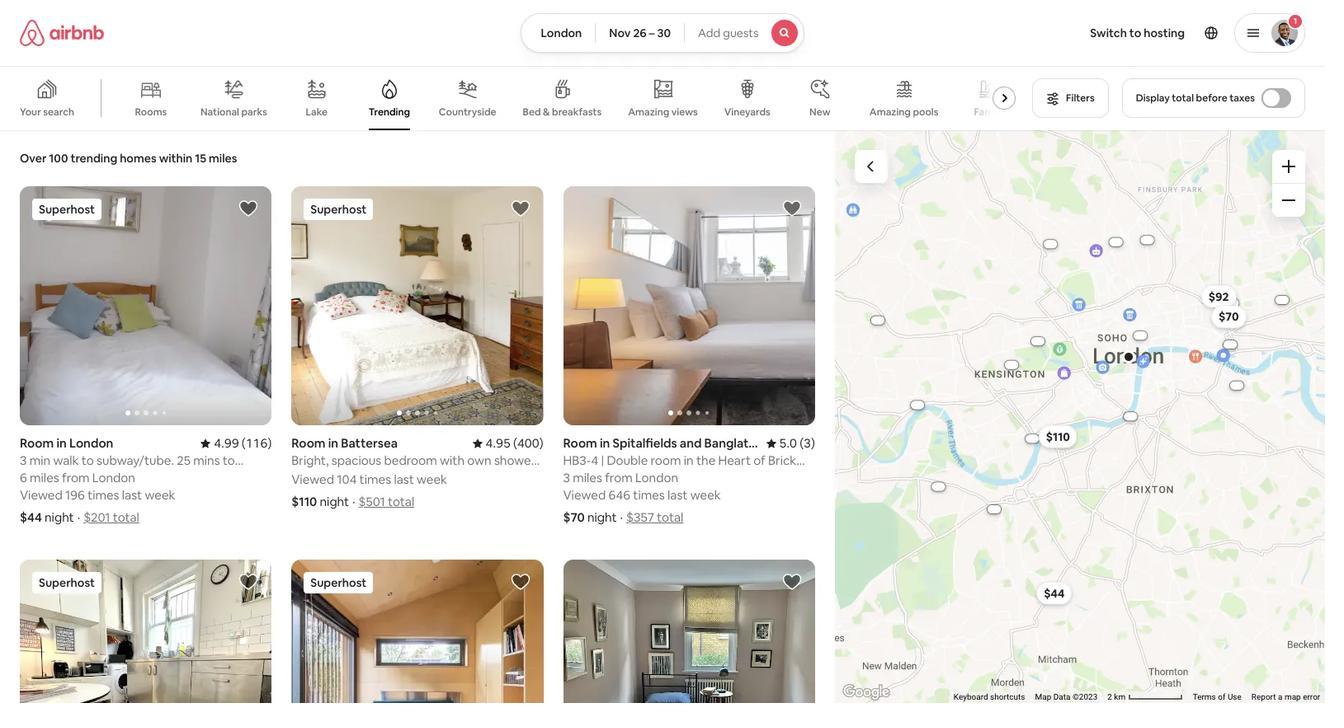 Task type: vqa. For each thing, say whether or not it's contained in the screenshot.
$110
yes



Task type: describe. For each thing, give the bounding box(es) containing it.
miles for 6
[[30, 470, 59, 486]]

filters
[[1066, 92, 1095, 105]]

$110 inside viewed 104 times last week $110 night · $501 total
[[292, 494, 317, 510]]

$92 button
[[1201, 285, 1236, 308]]

$92
[[1209, 289, 1229, 304]]

parks
[[241, 105, 267, 119]]

within 15 miles
[[159, 151, 237, 166]]

map data ©2023
[[1035, 693, 1098, 702]]

–
[[649, 26, 655, 40]]

hosting
[[1144, 26, 1185, 40]]

5.0 out of 5 average rating,  3 reviews image
[[766, 436, 815, 451]]

room for room in battersea
[[292, 436, 326, 451]]

in for london
[[57, 436, 67, 451]]

3 miles from london viewed 646 times last week $70 night · $357 total
[[563, 470, 721, 526]]

filters button
[[1032, 78, 1109, 118]]

use
[[1228, 693, 1242, 702]]

zoom in image
[[1282, 160, 1296, 173]]

$70 inside 3 miles from london viewed 646 times last week $70 night · $357 total
[[563, 510, 585, 526]]

keyboard
[[954, 693, 988, 702]]

display total before taxes
[[1136, 92, 1255, 105]]

pools
[[913, 106, 939, 119]]

display total before taxes button
[[1122, 78, 1306, 118]]

shortcuts
[[990, 693, 1025, 702]]

national parks
[[201, 105, 267, 119]]

add to wishlist: room in chelsea image
[[782, 573, 802, 593]]

week inside viewed 104 times last week $110 night · $501 total
[[417, 472, 447, 488]]

2 km
[[1107, 693, 1128, 702]]

add to wishlist: room in london image
[[239, 199, 259, 219]]

add to wishlist: room in battersea image
[[510, 199, 530, 219]]

196
[[65, 488, 85, 503]]

1
[[1294, 16, 1297, 26]]

$70 button
[[1211, 305, 1247, 328]]

last for viewed 196 times last week
[[122, 488, 142, 503]]

total inside button
[[1172, 92, 1194, 105]]

add to wishlist: room in shoreditch image
[[239, 573, 259, 593]]

night inside viewed 104 times last week $110 night · $501 total
[[320, 494, 349, 510]]

total inside viewed 104 times last week $110 night · $501 total
[[388, 494, 414, 510]]

guests
[[723, 26, 759, 40]]

week for viewed 196 times last week
[[145, 488, 175, 503]]

4.99 (116)
[[214, 436, 272, 451]]

london inside 6 miles from london viewed 196 times last week $44 night · $201 total
[[92, 470, 135, 486]]

nov
[[609, 26, 631, 40]]

to
[[1130, 26, 1142, 40]]

add
[[698, 26, 721, 40]]

6 miles from london viewed 196 times last week $44 night · $201 total
[[20, 470, 175, 526]]

battersea
[[341, 436, 398, 451]]

km
[[1114, 693, 1126, 702]]

data
[[1053, 693, 1071, 702]]

zoom out image
[[1282, 194, 1296, 207]]

display
[[1136, 92, 1170, 105]]

profile element
[[825, 0, 1306, 66]]

$110 inside button
[[1046, 429, 1070, 444]]

london inside button
[[541, 26, 582, 40]]

100
[[49, 151, 68, 166]]

switch
[[1090, 26, 1127, 40]]

miles for 3
[[573, 470, 602, 486]]

5.0 (3)
[[779, 436, 815, 451]]

4.95
[[486, 436, 511, 451]]

in for battersea
[[328, 436, 338, 451]]

$357 total button
[[626, 510, 684, 526]]

map
[[1285, 693, 1301, 702]]

©2023
[[1073, 693, 1098, 702]]

your search
[[20, 106, 74, 119]]

london button
[[520, 13, 596, 53]]

viewed inside viewed 104 times last week $110 night · $501 total
[[292, 472, 334, 488]]

london up 196
[[69, 436, 113, 451]]

a
[[1278, 693, 1283, 702]]

$44 inside 6 miles from london viewed 196 times last week $44 night · $201 total
[[20, 510, 42, 526]]

104
[[337, 472, 357, 488]]

add guests button
[[684, 13, 805, 53]]

5.0
[[779, 436, 797, 451]]

· for viewed 646 times last week
[[620, 510, 623, 526]]

&
[[543, 106, 550, 119]]

add guests
[[698, 26, 759, 40]]

terms of use link
[[1193, 693, 1242, 702]]

6
[[20, 470, 27, 486]]

none search field containing london
[[520, 13, 805, 53]]

total inside 3 miles from london viewed 646 times last week $70 night · $357 total
[[657, 510, 684, 526]]

switch to hosting
[[1090, 26, 1185, 40]]

of
[[1218, 693, 1226, 702]]

last inside viewed 104 times last week $110 night · $501 total
[[394, 472, 414, 488]]

over 100 trending homes within 15 miles
[[20, 151, 237, 166]]

error
[[1303, 693, 1320, 702]]

over
[[20, 151, 46, 166]]

terms of use
[[1193, 693, 1242, 702]]

26
[[633, 26, 647, 40]]



Task type: locate. For each thing, give the bounding box(es) containing it.
0 horizontal spatial room
[[20, 436, 54, 451]]

1 horizontal spatial night
[[320, 494, 349, 510]]

last for viewed 646 times last week
[[668, 488, 688, 503]]

room in battersea
[[292, 436, 398, 451]]

646
[[609, 488, 630, 503]]

times up $501
[[359, 472, 391, 488]]

viewed inside 3 miles from london viewed 646 times last week $70 night · $357 total
[[563, 488, 606, 503]]

from inside 6 miles from london viewed 196 times last week $44 night · $201 total
[[62, 470, 90, 486]]

$70 down 3
[[563, 510, 585, 526]]

total right $201
[[113, 510, 139, 526]]

amazing
[[628, 105, 669, 119], [870, 106, 911, 119]]

lake
[[306, 106, 328, 119]]

amazing left views
[[628, 105, 669, 119]]

$501
[[359, 494, 385, 510]]

your
[[20, 106, 41, 119]]

· for viewed 196 times last week
[[77, 510, 80, 526]]

· inside viewed 104 times last week $110 night · $501 total
[[352, 494, 355, 510]]

$44 button
[[1037, 582, 1072, 605]]

last inside 6 miles from london viewed 196 times last week $44 night · $201 total
[[122, 488, 142, 503]]

map
[[1035, 693, 1051, 702]]

last up $201 total button
[[122, 488, 142, 503]]

1 button
[[1235, 13, 1306, 53]]

2 from from the left
[[605, 470, 633, 486]]

0 horizontal spatial $44
[[20, 510, 42, 526]]

1 horizontal spatial $70
[[1219, 309, 1239, 324]]

$44 inside button
[[1044, 586, 1065, 601]]

times up $201
[[88, 488, 119, 503]]

$110
[[1046, 429, 1070, 444], [292, 494, 317, 510]]

2 horizontal spatial times
[[633, 488, 665, 503]]

miles inside 6 miles from london viewed 196 times last week $44 night · $201 total
[[30, 470, 59, 486]]

1 from from the left
[[62, 470, 90, 486]]

0 horizontal spatial from
[[62, 470, 90, 486]]

london left nov
[[541, 26, 582, 40]]

· inside 6 miles from london viewed 196 times last week $44 night · $201 total
[[77, 510, 80, 526]]

1 horizontal spatial from
[[605, 470, 633, 486]]

week inside 3 miles from london viewed 646 times last week $70 night · $357 total
[[691, 488, 721, 503]]

add to wishlist: room in spitalfields and banglatown image
[[782, 199, 802, 219]]

new
[[810, 106, 831, 119]]

from up 646
[[605, 470, 633, 486]]

london up $201 total button
[[92, 470, 135, 486]]

0 horizontal spatial night
[[45, 510, 74, 526]]

1 horizontal spatial in
[[328, 436, 338, 451]]

· left $201
[[77, 510, 80, 526]]

week
[[417, 472, 447, 488], [145, 488, 175, 503], [691, 488, 721, 503]]

week inside 6 miles from london viewed 196 times last week $44 night · $201 total
[[145, 488, 175, 503]]

(400)
[[513, 436, 543, 451]]

times inside viewed 104 times last week $110 night · $501 total
[[359, 472, 391, 488]]

trending
[[71, 151, 117, 166]]

night down 196
[[45, 510, 74, 526]]

times up $357 total button
[[633, 488, 665, 503]]

amazing left pools
[[870, 106, 911, 119]]

amazing views
[[628, 105, 698, 119]]

taxes
[[1230, 92, 1255, 105]]

last up $357 total button
[[668, 488, 688, 503]]

(3)
[[800, 436, 815, 451]]

0 horizontal spatial viewed
[[20, 488, 63, 503]]

1 horizontal spatial $110
[[1046, 429, 1070, 444]]

4.95 out of 5 average rating,  400 reviews image
[[473, 436, 543, 451]]

(116)
[[242, 436, 272, 451]]

report
[[1252, 693, 1276, 702]]

total
[[1172, 92, 1194, 105], [388, 494, 414, 510], [113, 510, 139, 526], [657, 510, 684, 526]]

amazing for amazing views
[[628, 105, 669, 119]]

night inside 6 miles from london viewed 196 times last week $44 night · $201 total
[[45, 510, 74, 526]]

$357
[[626, 510, 654, 526]]

times for viewed 196 times last week
[[88, 488, 119, 503]]

1 horizontal spatial miles
[[573, 470, 602, 486]]

$70 down $92 button in the right of the page
[[1219, 309, 1239, 324]]

viewed down 6
[[20, 488, 63, 503]]

viewed 104 times last week $110 night · $501 total
[[292, 472, 447, 510]]

london inside 3 miles from london viewed 646 times last week $70 night · $357 total
[[635, 470, 678, 486]]

last
[[394, 472, 414, 488], [122, 488, 142, 503], [668, 488, 688, 503]]

1 vertical spatial $70
[[563, 510, 585, 526]]

room
[[20, 436, 54, 451], [292, 436, 326, 451]]

terms
[[1193, 693, 1216, 702]]

miles right 3
[[573, 470, 602, 486]]

1 horizontal spatial viewed
[[292, 472, 334, 488]]

$70
[[1219, 309, 1239, 324], [563, 510, 585, 526]]

2
[[1107, 693, 1112, 702]]

nov 26 – 30 button
[[595, 13, 685, 53]]

30
[[657, 26, 671, 40]]

$70 inside button
[[1219, 309, 1239, 324]]

4.99
[[214, 436, 239, 451]]

times inside 3 miles from london viewed 646 times last week $70 night · $357 total
[[633, 488, 665, 503]]

1 horizontal spatial ·
[[352, 494, 355, 510]]

1 horizontal spatial $44
[[1044, 586, 1065, 601]]

4.95 (400)
[[486, 436, 543, 451]]

group containing national parks
[[0, 66, 1023, 130]]

1 horizontal spatial times
[[359, 472, 391, 488]]

night inside 3 miles from london viewed 646 times last week $70 night · $357 total
[[588, 510, 617, 526]]

· inside 3 miles from london viewed 646 times last week $70 night · $357 total
[[620, 510, 623, 526]]

group
[[0, 66, 1023, 130], [20, 187, 272, 426], [292, 187, 543, 426], [563, 187, 815, 426], [20, 560, 272, 704], [292, 560, 543, 704], [563, 560, 815, 704]]

vineyards
[[724, 106, 771, 119]]

bed
[[523, 106, 541, 119]]

$44
[[20, 510, 42, 526], [1044, 586, 1065, 601]]

keyboard shortcuts
[[954, 693, 1025, 702]]

times inside 6 miles from london viewed 196 times last week $44 night · $201 total
[[88, 488, 119, 503]]

1 miles from the left
[[30, 470, 59, 486]]

room in london
[[20, 436, 113, 451]]

google map
showing 30 stays. region
[[835, 130, 1325, 704]]

2 horizontal spatial viewed
[[563, 488, 606, 503]]

nov 26 – 30
[[609, 26, 671, 40]]

from inside 3 miles from london viewed 646 times last week $70 night · $357 total
[[605, 470, 633, 486]]

room for room in london
[[20, 436, 54, 451]]

viewed left 104
[[292, 472, 334, 488]]

from
[[62, 470, 90, 486], [605, 470, 633, 486]]

total left before
[[1172, 92, 1194, 105]]

0 horizontal spatial $110
[[292, 494, 317, 510]]

report a map error link
[[1252, 693, 1320, 702]]

$110 button
[[1039, 425, 1078, 448]]

homes
[[120, 151, 157, 166]]

1 vertical spatial $44
[[1044, 586, 1065, 601]]

0 horizontal spatial week
[[145, 488, 175, 503]]

total inside 6 miles from london viewed 196 times last week $44 night · $201 total
[[113, 510, 139, 526]]

night for viewed 646 times last week
[[588, 510, 617, 526]]

from for 196
[[62, 470, 90, 486]]

amazing pools
[[870, 106, 939, 119]]

4.99 out of 5 average rating,  116 reviews image
[[201, 436, 272, 451]]

room up 6
[[20, 436, 54, 451]]

2 horizontal spatial night
[[588, 510, 617, 526]]

·
[[352, 494, 355, 510], [77, 510, 80, 526], [620, 510, 623, 526]]

2 room from the left
[[292, 436, 326, 451]]

in up 196
[[57, 436, 67, 451]]

0 horizontal spatial $70
[[563, 510, 585, 526]]

viewed for viewed 196 times last week
[[20, 488, 63, 503]]

from for 646
[[605, 470, 633, 486]]

$501 total button
[[359, 494, 414, 510]]

total right $357
[[657, 510, 684, 526]]

3
[[563, 470, 570, 486]]

from up 196
[[62, 470, 90, 486]]

total right $501
[[388, 494, 414, 510]]

· left $501
[[352, 494, 355, 510]]

viewed inside 6 miles from london viewed 196 times last week $44 night · $201 total
[[20, 488, 63, 503]]

last inside 3 miles from london viewed 646 times last week $70 night · $357 total
[[668, 488, 688, 503]]

0 vertical spatial $44
[[20, 510, 42, 526]]

national
[[201, 105, 239, 119]]

viewed for viewed 646 times last week
[[563, 488, 606, 503]]

miles right 6
[[30, 470, 59, 486]]

0 horizontal spatial amazing
[[628, 105, 669, 119]]

rooms
[[135, 106, 167, 119]]

night for viewed 196 times last week
[[45, 510, 74, 526]]

2 in from the left
[[328, 436, 338, 451]]

2 horizontal spatial ·
[[620, 510, 623, 526]]

2 horizontal spatial last
[[668, 488, 688, 503]]

0 horizontal spatial in
[[57, 436, 67, 451]]

$201 total button
[[83, 510, 139, 526]]

0 horizontal spatial times
[[88, 488, 119, 503]]

viewed down 3
[[563, 488, 606, 503]]

· left $357
[[620, 510, 623, 526]]

1 in from the left
[[57, 436, 67, 451]]

week for viewed 646 times last week
[[691, 488, 721, 503]]

0 horizontal spatial last
[[122, 488, 142, 503]]

viewed
[[292, 472, 334, 488], [20, 488, 63, 503], [563, 488, 606, 503]]

report a map error
[[1252, 693, 1320, 702]]

bed & breakfasts
[[523, 106, 602, 119]]

0 horizontal spatial ·
[[77, 510, 80, 526]]

keyboard shortcuts button
[[954, 692, 1025, 704]]

miles inside 3 miles from london viewed 646 times last week $70 night · $357 total
[[573, 470, 602, 486]]

amazing for amazing pools
[[870, 106, 911, 119]]

0 horizontal spatial miles
[[30, 470, 59, 486]]

2 horizontal spatial week
[[691, 488, 721, 503]]

farms
[[974, 106, 1002, 119]]

last up $501 total button
[[394, 472, 414, 488]]

views
[[672, 105, 698, 119]]

google image
[[839, 682, 894, 704]]

london
[[541, 26, 582, 40], [69, 436, 113, 451], [92, 470, 135, 486], [635, 470, 678, 486]]

add to wishlist: guesthouse in camden image
[[510, 573, 530, 593]]

0 vertical spatial $110
[[1046, 429, 1070, 444]]

0 vertical spatial $70
[[1219, 309, 1239, 324]]

1 horizontal spatial amazing
[[870, 106, 911, 119]]

None search field
[[520, 13, 805, 53]]

night down 104
[[320, 494, 349, 510]]

room right (116)
[[292, 436, 326, 451]]

before
[[1196, 92, 1228, 105]]

london up $357 total button
[[635, 470, 678, 486]]

breakfasts
[[552, 106, 602, 119]]

search
[[43, 106, 74, 119]]

2 miles from the left
[[573, 470, 602, 486]]

1 room from the left
[[20, 436, 54, 451]]

1 horizontal spatial week
[[417, 472, 447, 488]]

in left battersea
[[328, 436, 338, 451]]

switch to hosting link
[[1080, 16, 1195, 50]]

2 km button
[[1103, 692, 1188, 704]]

night down 646
[[588, 510, 617, 526]]

1 vertical spatial $110
[[292, 494, 317, 510]]

$201
[[83, 510, 110, 526]]

countryside
[[439, 106, 496, 119]]

in
[[57, 436, 67, 451], [328, 436, 338, 451]]

times
[[359, 472, 391, 488], [88, 488, 119, 503], [633, 488, 665, 503]]

1 horizontal spatial room
[[292, 436, 326, 451]]

1 horizontal spatial last
[[394, 472, 414, 488]]

times for viewed 646 times last week
[[633, 488, 665, 503]]



